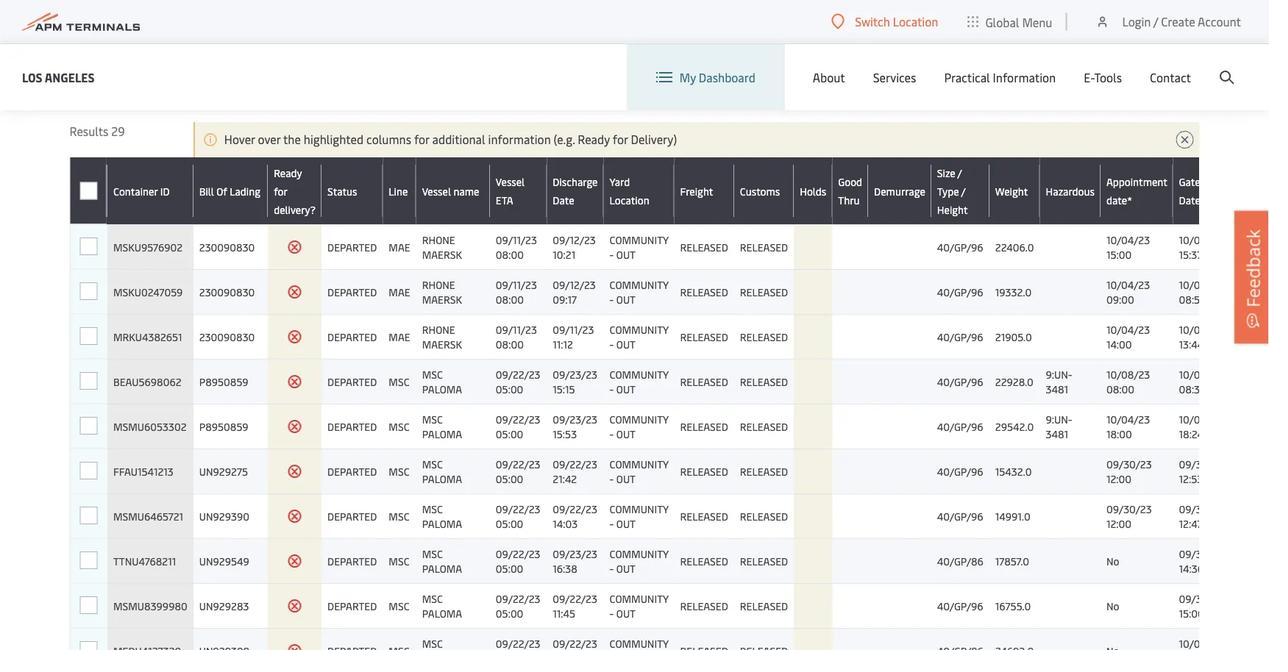 Task type: locate. For each thing, give the bounding box(es) containing it.
9 community - out from the top
[[609, 592, 668, 621]]

3 out from the top
[[616, 337, 635, 351]]

5 departed from the top
[[327, 420, 377, 434]]

4 40/gp/96 from the top
[[937, 375, 983, 389]]

out
[[616, 248, 635, 262], [616, 293, 635, 307], [616, 337, 635, 351], [616, 382, 635, 396], [616, 427, 635, 441], [616, 472, 635, 486], [616, 517, 635, 531], [616, 562, 635, 576], [616, 607, 635, 621]]

09/30/23 down 18:00
[[1106, 457, 1152, 471]]

05:00 left 15:15
[[496, 382, 523, 396]]

09/12/23 up the 10:21
[[553, 233, 596, 247]]

2 departed from the top
[[327, 285, 377, 299]]

10/04/23 for 09:00
[[1106, 278, 1150, 292]]

ready
[[578, 131, 610, 147], [274, 166, 302, 180]]

4 departed from the top
[[327, 375, 377, 389]]

0 vertical spatial ready
[[578, 131, 610, 147]]

contact button
[[1150, 44, 1192, 110]]

container
[[113, 184, 157, 198]]

community right 09/12/23 09:17
[[609, 278, 668, 292]]

2 paloma from the top
[[422, 427, 462, 441]]

1 vertical spatial 3481
[[1046, 427, 1068, 441]]

09/22/23 left 09/23/23 15:53
[[496, 413, 540, 427]]

community - out right 09/23/23 15:15
[[609, 368, 668, 396]]

0 horizontal spatial 15:00
[[1106, 248, 1132, 262]]

1 vertical spatial p8950859
[[199, 420, 248, 434]]

2 05:00 from the top
[[496, 427, 523, 441]]

1 10/08/23 from the left
[[1106, 368, 1150, 382]]

15:00 inside '09/30/23 15:00'
[[1179, 607, 1204, 621]]

msku9576902
[[113, 240, 182, 254]]

out right 09/23/23 16:38
[[616, 562, 635, 576]]

location for switch
[[893, 14, 939, 29]]

out right 09/23/23 15:15
[[616, 382, 635, 396]]

out for 09/22/23 14:03
[[616, 517, 635, 531]]

1 mae from the top
[[388, 240, 410, 254]]

1 horizontal spatial 10/08/23
[[1179, 368, 1223, 382]]

40/gp/96 left the 19332.0
[[937, 285, 983, 299]]

0 vertical spatial maersk
[[422, 248, 462, 262]]

05:00 for 09/22/23 11:45
[[496, 607, 523, 621]]

9:un-
[[1046, 368, 1072, 382], [1046, 413, 1072, 427]]

- right 09/11/23 11:12
[[609, 337, 614, 351]]

9:un- 3481 for 29542.0
[[1046, 413, 1072, 441]]

id
[[160, 184, 169, 198]]

gate
[[1179, 175, 1200, 189]]

09/23/23 up 15:15
[[553, 368, 597, 382]]

9 community from the top
[[609, 592, 668, 606]]

rhone for 09/12/23 09:17
[[422, 278, 455, 292]]

1 vertical spatial rhone
[[422, 278, 455, 292]]

0 horizontal spatial 10/08/23
[[1106, 368, 1150, 382]]

msc paloma
[[422, 368, 462, 396], [422, 413, 462, 441], [422, 457, 462, 486], [422, 502, 462, 531], [422, 547, 462, 576], [422, 592, 462, 621]]

3 40/gp/96 from the top
[[937, 330, 983, 344]]

out for 09/22/23 21:42
[[616, 472, 635, 486]]

09/22/23 left "09/22/23 14:03"
[[496, 502, 540, 516]]

2 no from the top
[[1106, 599, 1119, 613]]

0 horizontal spatial vessel
[[422, 184, 451, 198]]

not ready image for un929549
[[287, 554, 302, 569]]

- right 09/23/23 15:15
[[609, 382, 614, 396]]

community for 09/22/23 21:42
[[609, 457, 668, 471]]

not ready image for beau5698062
[[287, 375, 302, 389]]

community for 09/11/23 11:12
[[609, 323, 668, 337]]

2 vertical spatial 230090830
[[199, 330, 255, 344]]

4 msc paloma from the top
[[422, 502, 462, 531]]

1 not ready image from the top
[[287, 240, 302, 255]]

2 9:un- 3481 from the top
[[1046, 413, 1072, 441]]

9 departed from the top
[[327, 599, 377, 613]]

3 not ready image from the top
[[287, 509, 302, 524]]

released
[[680, 240, 728, 254], [740, 240, 788, 254], [680, 285, 728, 299], [740, 285, 788, 299], [680, 330, 728, 344], [740, 330, 788, 344], [680, 375, 728, 389], [740, 375, 788, 389], [680, 420, 728, 434], [740, 420, 788, 434], [680, 465, 728, 479], [740, 465, 788, 479], [680, 510, 728, 524], [740, 510, 788, 524], [680, 555, 728, 569], [740, 555, 788, 569], [680, 599, 728, 613], [740, 599, 788, 613]]

10/04/23 for 18:24
[[1179, 413, 1223, 427]]

ready down the
[[274, 166, 302, 180]]

holds
[[800, 184, 826, 198]]

10/04/23 up 08:59
[[1179, 278, 1223, 292]]

16755.0
[[995, 599, 1031, 613]]

0 vertical spatial mae
[[388, 240, 410, 254]]

community right 09/23/23 16:38
[[609, 547, 668, 561]]

09/22/23 21:42
[[553, 457, 597, 486]]

12:53
[[1179, 472, 1203, 486]]

6 40/gp/96 from the top
[[937, 465, 983, 479]]

10/04/23 up 09:00 at top right
[[1106, 278, 1150, 292]]

2 12:00 from the top
[[1106, 517, 1132, 531]]

09/22/23 05:00 for 14:03
[[496, 502, 540, 531]]

10/08/23 for 08:34
[[1179, 368, 1223, 382]]

0 horizontal spatial location
[[609, 193, 649, 207]]

out right 09/23/23 15:53
[[616, 427, 635, 441]]

un929390
[[199, 510, 249, 524]]

1 9:un- 3481 from the top
[[1046, 368, 1072, 396]]

not ready image
[[287, 240, 302, 255], [287, 285, 302, 300], [287, 330, 302, 344], [287, 375, 302, 389]]

- right 09/23/23 15:53
[[609, 427, 614, 441]]

2 230090830 from the top
[[199, 285, 255, 299]]

5 paloma from the top
[[422, 562, 462, 576]]

3 paloma from the top
[[422, 472, 462, 486]]

9:un- 3481 for 22928.0
[[1046, 368, 1072, 396]]

21:42
[[553, 472, 577, 486]]

community - out for 09/22/23 21:42
[[609, 457, 668, 486]]

0 vertical spatial location
[[893, 14, 939, 29]]

ready right (e.g.
[[578, 131, 610, 147]]

09/23/23 15:53
[[553, 413, 597, 441]]

msc paloma for 15:53
[[422, 413, 462, 441]]

12:00 for 09/30/23 12:47
[[1106, 517, 1132, 531]]

15:00 down 14:36
[[1179, 607, 1204, 621]]

/ right login
[[1154, 14, 1159, 29]]

rhone
[[422, 233, 455, 247], [422, 278, 455, 292], [422, 323, 455, 337]]

information
[[993, 69, 1056, 85]]

09/22/23 left 09/22/23 21:42
[[496, 457, 540, 471]]

09/22/23 left 09/23/23 15:15
[[496, 368, 540, 382]]

8 - from the top
[[609, 562, 614, 576]]

8 departed from the top
[[327, 555, 377, 569]]

6 out from the top
[[616, 472, 635, 486]]

1 05:00 from the top
[[496, 382, 523, 396]]

09/30/23
[[1106, 457, 1152, 471], [1179, 457, 1224, 471], [1106, 502, 1152, 516], [1179, 502, 1224, 516], [1179, 547, 1224, 561], [1179, 592, 1224, 606]]

10/08/23 down the 14:00
[[1106, 368, 1150, 382]]

09/11/23 left 09/12/23 09:17
[[496, 278, 537, 292]]

9:un- 3481 right 22928.0
[[1046, 368, 1072, 396]]

1 vertical spatial ready
[[274, 166, 302, 180]]

2 40/gp/96 from the top
[[937, 285, 983, 299]]

msc paloma for 16:38
[[422, 547, 462, 576]]

2 vertical spatial rhone maersk
[[422, 323, 462, 351]]

1 vertical spatial no
[[1106, 599, 1119, 613]]

1 vertical spatial 09/30/23 12:00
[[1106, 502, 1152, 531]]

community right 09/11/23 11:12
[[609, 323, 668, 337]]

1 vertical spatial 09/12/23
[[553, 278, 596, 292]]

1 maersk from the top
[[422, 248, 462, 262]]

2 mae from the top
[[388, 285, 410, 299]]

0 vertical spatial 230090830
[[199, 240, 255, 254]]

08:00 left 11:12
[[496, 337, 524, 351]]

community - out right 09/11/23 11:12
[[609, 323, 668, 351]]

thru
[[838, 193, 860, 207]]

appointment
[[1106, 175, 1168, 189]]

09/22/23 left '09/22/23 11:45'
[[496, 592, 540, 606]]

1 msc paloma from the top
[[422, 368, 462, 396]]

departed for msmu6053302
[[327, 420, 377, 434]]

departed for mrku4382651
[[327, 330, 377, 344]]

0 horizontal spatial for
[[274, 184, 287, 198]]

05:00 for 09/23/23 15:53
[[496, 427, 523, 441]]

angeles
[[45, 69, 95, 85]]

09/30/23 for 15432.0
[[1179, 457, 1224, 471]]

departed
[[327, 240, 377, 254], [327, 285, 377, 299], [327, 330, 377, 344], [327, 375, 377, 389], [327, 420, 377, 434], [327, 465, 377, 479], [327, 510, 377, 524], [327, 555, 377, 569], [327, 599, 377, 613]]

2 9:un- from the top
[[1046, 413, 1072, 427]]

1 vertical spatial 12:00
[[1106, 517, 1132, 531]]

12:00
[[1106, 472, 1132, 486], [1106, 517, 1132, 531]]

rhone maersk
[[422, 233, 462, 262], [422, 278, 462, 307], [422, 323, 462, 351]]

6 community from the top
[[609, 457, 668, 471]]

09/22/23 for 09/22/23 21:42
[[496, 457, 540, 471]]

2 community from the top
[[609, 278, 668, 292]]

8 community - out from the top
[[609, 547, 668, 576]]

3 community - out from the top
[[609, 323, 668, 351]]

for right columns
[[414, 131, 430, 147]]

10/04/23 up 18:24
[[1179, 413, 1223, 427]]

8 40/gp/96 from the top
[[937, 599, 983, 613]]

2 vertical spatial 09/11/23 08:00
[[496, 323, 537, 351]]

2 vertical spatial 09/23/23
[[553, 547, 597, 561]]

5 05:00 from the top
[[496, 562, 523, 576]]

- for 09/23/23 15:53
[[609, 427, 614, 441]]

for left delivery)
[[613, 131, 628, 147]]

9 - from the top
[[609, 607, 614, 621]]

09/30/23 up 12:53
[[1179, 457, 1224, 471]]

10/04/23 up 18:00
[[1106, 413, 1150, 427]]

08:00 left the 10:21
[[496, 248, 524, 262]]

3481 right the 29542.0
[[1046, 427, 1068, 441]]

1 rhone maersk from the top
[[422, 233, 462, 262]]

09/22/23 05:00 for 15:53
[[496, 413, 540, 441]]

for up delivery? on the left top
[[274, 184, 287, 198]]

3 community from the top
[[609, 323, 668, 337]]

1 vertical spatial rhone maersk
[[422, 278, 462, 307]]

2 vertical spatial mae
[[388, 330, 410, 344]]

14:03
[[553, 517, 577, 531]]

1 no from the top
[[1106, 555, 1119, 569]]

2 rhone maersk from the top
[[422, 278, 462, 307]]

1 horizontal spatial 15:00
[[1179, 607, 1204, 621]]

departed for msku9576902
[[327, 240, 377, 254]]

12:00 down 18:00
[[1106, 472, 1132, 486]]

1 horizontal spatial ready
[[578, 131, 610, 147]]

4 community from the top
[[609, 368, 668, 382]]

5 40/gp/96 from the top
[[937, 420, 983, 434]]

7 community from the top
[[609, 502, 668, 516]]

05:00 left 14:03
[[496, 517, 523, 531]]

09/22/23 for 09/23/23 15:53
[[496, 413, 540, 427]]

10/04/23 09:00
[[1106, 278, 1150, 307]]

0 vertical spatial 09/11/23 08:00
[[496, 233, 537, 262]]

0 vertical spatial 9:un- 3481
[[1046, 368, 1072, 396]]

3 09/11/23 08:00 from the top
[[496, 323, 537, 351]]

community - out
[[609, 233, 668, 262], [609, 278, 668, 307], [609, 323, 668, 351], [609, 368, 668, 396], [609, 413, 668, 441], [609, 457, 668, 486], [609, 502, 668, 531], [609, 547, 668, 576], [609, 592, 668, 621]]

40/gp/86
[[937, 555, 983, 569]]

09/22/23 05:00 left 15:15
[[496, 368, 540, 396]]

40/gp/96 down height
[[937, 240, 983, 254]]

10/04/23 15:37
[[1179, 233, 1223, 262]]

switch location
[[855, 14, 939, 29]]

0 horizontal spatial date
[[553, 193, 574, 207]]

0 vertical spatial rhone
[[422, 233, 455, 247]]

3 rhone maersk from the top
[[422, 323, 462, 351]]

0 vertical spatial rhone maersk
[[422, 233, 462, 262]]

08:00 for 09/12/23 10:21
[[496, 248, 524, 262]]

7 - from the top
[[609, 517, 614, 531]]

10/04/23 for 15:00
[[1106, 233, 1150, 247]]

05:00 left 21:42
[[496, 472, 523, 486]]

05:00 for 09/22/23 14:03
[[496, 517, 523, 531]]

p8950859 for msmu6053302
[[199, 420, 248, 434]]

- right 09/22/23 21:42
[[609, 472, 614, 486]]

1 community from the top
[[609, 233, 668, 247]]

6 05:00 from the top
[[496, 607, 523, 621]]

2 date from the left
[[1179, 193, 1201, 207]]

not ready image
[[287, 420, 302, 434], [287, 464, 302, 479], [287, 509, 302, 524], [287, 554, 302, 569], [287, 599, 302, 614], [287, 644, 302, 651]]

1 vertical spatial /
[[958, 166, 962, 180]]

9:un- right the 29542.0
[[1046, 413, 1072, 427]]

location right switch
[[893, 14, 939, 29]]

2 09/11/23 08:00 from the top
[[496, 278, 537, 307]]

2 community - out from the top
[[609, 278, 668, 307]]

3 msc paloma from the top
[[422, 457, 462, 486]]

0 vertical spatial 15:00
[[1106, 248, 1132, 262]]

1 horizontal spatial date
[[1179, 193, 1201, 207]]

1 09/23/23 from the top
[[553, 368, 597, 382]]

out for 09/11/23 11:12
[[616, 337, 635, 351]]

1 vertical spatial 09/11/23 08:00
[[496, 278, 537, 307]]

10/08/23 08:34
[[1179, 368, 1223, 396]]

09/11/23 08:00 left the 10:21
[[496, 233, 537, 262]]

community right 09/23/23 15:53
[[609, 413, 668, 427]]

maersk
[[422, 248, 462, 262], [422, 293, 462, 307], [422, 337, 462, 351]]

4 - from the top
[[609, 382, 614, 396]]

15:53
[[553, 427, 577, 441]]

yard location
[[609, 175, 649, 207]]

not ready image for p8950859
[[287, 420, 302, 434]]

6 - from the top
[[609, 472, 614, 486]]

09/11/23 08:00 for 09:17
[[496, 278, 537, 307]]

community for 09/23/23 15:15
[[609, 368, 668, 382]]

09/11/23 11:12
[[553, 323, 594, 351]]

- for 09/12/23 09:17
[[609, 293, 614, 307]]

09/30/23 12:47
[[1179, 502, 1224, 531]]

16:38
[[553, 562, 577, 576]]

09/22/23 for 09/23/23 16:38
[[496, 547, 540, 561]]

3 05:00 from the top
[[496, 472, 523, 486]]

0 vertical spatial 09/12/23
[[553, 233, 596, 247]]

10/04/23 down date*
[[1106, 233, 1150, 247]]

15:00 for 09/30/23 15:00
[[1179, 607, 1204, 621]]

e-tools
[[1084, 69, 1122, 85]]

5 community - out from the top
[[609, 413, 668, 441]]

ready inside ready for delivery?
[[274, 166, 302, 180]]

10/08/23 for 08:00
[[1106, 368, 1150, 382]]

5 - from the top
[[609, 427, 614, 441]]

global
[[986, 14, 1020, 30]]

40/gp/96 for 16755.0
[[937, 599, 983, 613]]

1 departed from the top
[[327, 240, 377, 254]]

15:00 up 10/04/23 09:00
[[1106, 248, 1132, 262]]

09/22/23 up 21:42
[[553, 457, 597, 471]]

7 40/gp/96 from the top
[[937, 510, 983, 524]]

community right 09/22/23 21:42
[[609, 457, 668, 471]]

- right '09/22/23 11:45'
[[609, 607, 614, 621]]

p8950859
[[199, 375, 248, 389], [199, 420, 248, 434]]

7 community - out from the top
[[609, 502, 668, 531]]

0 vertical spatial 12:00
[[1106, 472, 1132, 486]]

out right 09/12/23 09:17
[[616, 293, 635, 307]]

10/04/23 for 14:00
[[1106, 323, 1150, 337]]

0 vertical spatial /
[[1154, 14, 1159, 29]]

login / create account
[[1123, 14, 1242, 29]]

p8950859 for beau5698062
[[199, 375, 248, 389]]

1 horizontal spatial vessel
[[496, 175, 525, 189]]

40/gp/96
[[937, 240, 983, 254], [937, 285, 983, 299], [937, 330, 983, 344], [937, 375, 983, 389], [937, 420, 983, 434], [937, 465, 983, 479], [937, 510, 983, 524], [937, 599, 983, 613]]

0 vertical spatial no
[[1106, 555, 1119, 569]]

3 09/23/23 from the top
[[553, 547, 597, 561]]

4 09/22/23 05:00 from the top
[[496, 502, 540, 531]]

lading
[[229, 184, 260, 198]]

community - out right '09/22/23 11:45'
[[609, 592, 668, 621]]

10/04/23 up 13:44
[[1179, 323, 1223, 337]]

line
[[388, 184, 408, 198]]

ready for delivery?
[[274, 166, 315, 216]]

08:00 up 10/04/23 18:00
[[1106, 382, 1134, 396]]

0 vertical spatial p8950859
[[199, 375, 248, 389]]

09/11/23 08:00 left 09:17
[[496, 278, 537, 307]]

9:un- 3481
[[1046, 368, 1072, 396], [1046, 413, 1072, 441]]

yard
[[609, 175, 630, 189]]

6 paloma from the top
[[422, 607, 462, 621]]

information
[[488, 131, 551, 147]]

09/30/23 up 14:36
[[1179, 547, 1224, 561]]

out right 09/22/23 21:42
[[616, 472, 635, 486]]

09/23/23 for 15:53
[[553, 413, 597, 427]]

- right 09/12/23 10:21
[[609, 248, 614, 262]]

e-
[[1084, 69, 1095, 85]]

/ for size
[[958, 166, 962, 180]]

1 vertical spatial 9:un-
[[1046, 413, 1072, 427]]

1 p8950859 from the top
[[199, 375, 248, 389]]

2 msc paloma from the top
[[422, 413, 462, 441]]

05:00 left 15:53
[[496, 427, 523, 441]]

4 not ready image from the top
[[287, 554, 302, 569]]

11:12
[[553, 337, 573, 351]]

09/22/23 05:00 left 21:42
[[496, 457, 540, 486]]

community right "09/22/23 14:03"
[[609, 502, 668, 516]]

10/04/23 15:00
[[1106, 233, 1150, 262]]

out for 09/23/23 15:15
[[616, 382, 635, 396]]

1 horizontal spatial location
[[893, 14, 939, 29]]

community - out down yard location
[[609, 233, 668, 262]]

08:34
[[1179, 382, 1206, 396]]

230090830
[[199, 240, 255, 254], [199, 285, 255, 299], [199, 330, 255, 344]]

5 not ready image from the top
[[287, 599, 302, 614]]

5 community from the top
[[609, 413, 668, 427]]

community - out right 09/22/23 21:42
[[609, 457, 668, 486]]

un929275
[[199, 465, 248, 479]]

date down discharge
[[553, 193, 574, 207]]

gate out date
[[1179, 175, 1220, 207]]

10/04/23 up "15:37" on the top right of the page
[[1179, 233, 1223, 247]]

09/22/23
[[496, 368, 540, 382], [496, 413, 540, 427], [496, 457, 540, 471], [553, 457, 597, 471], [496, 502, 540, 516], [553, 502, 597, 516], [496, 547, 540, 561], [496, 592, 540, 606], [553, 592, 597, 606]]

0 vertical spatial 09/23/23
[[553, 368, 597, 382]]

not ready image for un929275
[[287, 464, 302, 479]]

tools
[[1095, 69, 1122, 85]]

1 3481 from the top
[[1046, 382, 1068, 396]]

10/04/23 for 13:44
[[1179, 323, 1223, 337]]

09/30/23 left 09/30/23 12:47 at right
[[1106, 502, 1152, 516]]

1 - from the top
[[609, 248, 614, 262]]

09/22/23 for 09/22/23 14:03
[[496, 502, 540, 516]]

community for 09/23/23 15:53
[[609, 413, 668, 427]]

1 horizontal spatial for
[[414, 131, 430, 147]]

0 vertical spatial 9:un-
[[1046, 368, 1072, 382]]

4 paloma from the top
[[422, 517, 462, 531]]

for inside ready for delivery?
[[274, 184, 287, 198]]

10/08/23
[[1106, 368, 1150, 382], [1179, 368, 1223, 382]]

6 09/22/23 05:00 from the top
[[496, 592, 540, 621]]

1 rhone from the top
[[422, 233, 455, 247]]

out right "09/22/23 14:03"
[[616, 517, 635, 531]]

18:00
[[1106, 427, 1132, 441]]

1 vertical spatial location
[[609, 193, 649, 207]]

paloma
[[422, 382, 462, 396], [422, 427, 462, 441], [422, 472, 462, 486], [422, 517, 462, 531], [422, 562, 462, 576], [422, 607, 462, 621]]

out right 09/12/23 10:21
[[616, 248, 635, 262]]

- right 09/23/23 16:38
[[609, 562, 614, 576]]

msc paloma for 14:03
[[422, 502, 462, 531]]

05:00 left the "16:38"
[[496, 562, 523, 576]]

2 rhone from the top
[[422, 278, 455, 292]]

rhone maersk for 10:21
[[422, 233, 462, 262]]

1 09/12/23 from the top
[[553, 233, 596, 247]]

3481 right 22928.0
[[1046, 382, 1068, 396]]

discharge
[[553, 175, 598, 189]]

type
[[937, 184, 959, 198]]

0 horizontal spatial ready
[[274, 166, 302, 180]]

1 vertical spatial 9:un- 3481
[[1046, 413, 1072, 441]]

community - out right 09/23/23 15:53
[[609, 413, 668, 441]]

1 9:un- from the top
[[1046, 368, 1072, 382]]

10/08/23 up "08:34"
[[1179, 368, 1223, 382]]

09/22/23 05:00 left 11:45
[[496, 592, 540, 621]]

2 09/22/23 05:00 from the top
[[496, 413, 540, 441]]

location inside 'button'
[[893, 14, 939, 29]]

10/04/23 up the 14:00
[[1106, 323, 1150, 337]]

09/23/23 up the "16:38"
[[553, 547, 597, 561]]

09/22/23 05:00 left 15:53
[[496, 413, 540, 441]]

vessel left name
[[422, 184, 451, 198]]

12:47
[[1179, 517, 1203, 531]]

2 not ready image from the top
[[287, 285, 302, 300]]

4 out from the top
[[616, 382, 635, 396]]

40/gp/96 for 21905.0
[[937, 330, 983, 344]]

size
[[937, 166, 955, 180]]

09/22/23 for 09/22/23 11:45
[[496, 592, 540, 606]]

1 out from the top
[[616, 248, 635, 262]]

community
[[609, 233, 668, 247], [609, 278, 668, 292], [609, 323, 668, 337], [609, 368, 668, 382], [609, 413, 668, 427], [609, 457, 668, 471], [609, 502, 668, 516], [609, 547, 668, 561], [609, 592, 668, 606]]

08:00 left 09:17
[[496, 293, 524, 307]]

date*
[[1106, 193, 1132, 207]]

None checkbox
[[80, 283, 98, 301], [80, 328, 97, 345], [80, 328, 98, 346], [80, 372, 97, 390], [80, 417, 97, 435], [80, 463, 98, 481], [80, 507, 97, 525], [80, 552, 97, 570], [80, 553, 98, 570], [80, 597, 97, 615], [80, 598, 98, 615], [80, 283, 98, 301], [80, 328, 97, 345], [80, 328, 98, 346], [80, 372, 97, 390], [80, 417, 97, 435], [80, 463, 98, 481], [80, 507, 97, 525], [80, 552, 97, 570], [80, 553, 98, 570], [80, 597, 97, 615], [80, 598, 98, 615]]

1 not ready image from the top
[[287, 420, 302, 434]]

3 09/22/23 05:00 from the top
[[496, 457, 540, 486]]

1 vertical spatial 09/23/23
[[553, 413, 597, 427]]

09/11/23 down eta
[[496, 233, 537, 247]]

6 not ready image from the top
[[287, 644, 302, 651]]

no for 15:00
[[1106, 599, 1119, 613]]

2 10/08/23 from the left
[[1179, 368, 1223, 382]]

4 05:00 from the top
[[496, 517, 523, 531]]

09/30/23 down 14:36
[[1179, 592, 1224, 606]]

maersk for 09/12/23 09:17
[[422, 293, 462, 307]]

9 out from the top
[[616, 607, 635, 621]]

09/30/23 for 14991.0
[[1179, 502, 1224, 516]]

09/11/23
[[496, 233, 537, 247], [496, 278, 537, 292], [496, 323, 537, 337], [553, 323, 594, 337]]

community for 09/12/23 09:17
[[609, 278, 668, 292]]

09/22/23 11:45
[[553, 592, 597, 621]]

rhone maersk for 09:17
[[422, 278, 462, 307]]

community down yard location
[[609, 233, 668, 247]]

status
[[327, 184, 357, 198]]

2 09/30/23 12:00 from the top
[[1106, 502, 1152, 531]]

09/22/23 for 09/23/23 15:15
[[496, 368, 540, 382]]

- right "09/22/23 14:03"
[[609, 517, 614, 531]]

40/gp/96 left the 15432.0
[[937, 465, 983, 479]]

None checkbox
[[80, 182, 97, 200], [79, 182, 97, 200], [80, 238, 97, 255], [80, 238, 98, 256], [80, 283, 97, 300], [80, 373, 98, 391], [80, 418, 98, 436], [80, 462, 97, 480], [80, 508, 98, 525], [80, 642, 97, 651], [80, 643, 98, 651], [80, 182, 97, 200], [79, 182, 97, 200], [80, 238, 97, 255], [80, 238, 98, 256], [80, 283, 97, 300], [80, 373, 98, 391], [80, 418, 98, 436], [80, 462, 97, 480], [80, 508, 98, 525], [80, 642, 97, 651], [80, 643, 98, 651]]

1 12:00 from the top
[[1106, 472, 1132, 486]]

rhone for 09/12/23 10:21
[[422, 233, 455, 247]]

3481 for 22928.0
[[1046, 382, 1068, 396]]

2 p8950859 from the top
[[199, 420, 248, 434]]

09/22/23 left 09/23/23 16:38
[[496, 547, 540, 561]]

community for 09/12/23 10:21
[[609, 233, 668, 247]]

1 vertical spatial mae
[[388, 285, 410, 299]]

2 vertical spatial maersk
[[422, 337, 462, 351]]

40/gp/96 up '40/gp/86' at bottom
[[937, 510, 983, 524]]

2 vertical spatial rhone
[[422, 323, 455, 337]]

mae
[[388, 240, 410, 254], [388, 285, 410, 299], [388, 330, 410, 344]]

1 09/30/23 12:00 from the top
[[1106, 457, 1152, 486]]

9:un- for 22928.0
[[1046, 368, 1072, 382]]

1 vertical spatial 15:00
[[1179, 607, 1204, 621]]

1 vertical spatial maersk
[[422, 293, 462, 307]]

vessel
[[496, 175, 525, 189], [422, 184, 451, 198]]

09/11/23 08:00 left 11:12
[[496, 323, 537, 351]]

09/30/23 up the 12:47
[[1179, 502, 1224, 516]]

1 vertical spatial 230090830
[[199, 285, 255, 299]]

09/12/23 up 09:17
[[553, 278, 596, 292]]

09/30/23 12:00 down 18:00
[[1106, 457, 1152, 486]]

7 out from the top
[[616, 517, 635, 531]]

/ right type
[[961, 184, 966, 198]]

14:00
[[1106, 337, 1132, 351]]

40/gp/96 left 21905.0
[[937, 330, 983, 344]]

09/22/23 05:00 left 14:03
[[496, 502, 540, 531]]

2 - from the top
[[609, 293, 614, 307]]

hazardous
[[1046, 184, 1095, 198]]

0 vertical spatial 09/30/23 12:00
[[1106, 457, 1152, 486]]

1 40/gp/96 from the top
[[937, 240, 983, 254]]

0 vertical spatial 3481
[[1046, 382, 1068, 396]]

3 rhone from the top
[[422, 323, 455, 337]]

2 09/23/23 from the top
[[553, 413, 597, 427]]

09/11/23 08:00 for 10:21
[[496, 233, 537, 262]]

14991.0
[[995, 510, 1030, 524]]

15:00 inside 10/04/23 15:00
[[1106, 248, 1132, 262]]

10/04/23 18:00
[[1106, 413, 1150, 441]]

practical information button
[[945, 44, 1056, 110]]



Task type: describe. For each thing, give the bounding box(es) containing it.
weight
[[995, 184, 1028, 198]]

mae for 09:17
[[388, 285, 410, 299]]

community - out for 09/23/23 15:53
[[609, 413, 668, 441]]

the
[[283, 131, 301, 147]]

rhone maersk for 11:12
[[422, 323, 462, 351]]

create
[[1162, 14, 1196, 29]]

global menu
[[986, 14, 1053, 30]]

msc paloma for 15:15
[[422, 368, 462, 396]]

15:15
[[553, 382, 575, 396]]

not ready image for msku0247059
[[287, 285, 302, 300]]

14:36
[[1179, 562, 1204, 576]]

40/gp/96 for 14991.0
[[937, 510, 983, 524]]

09:17
[[553, 293, 577, 307]]

2 vertical spatial /
[[961, 184, 966, 198]]

community - out for 09/22/23 14:03
[[609, 502, 668, 531]]

contact
[[1150, 69, 1192, 85]]

230090830 for msku9576902
[[199, 240, 255, 254]]

date inside gate out date
[[1179, 193, 1201, 207]]

40/gp/96 for 29542.0
[[937, 420, 983, 434]]

11:45
[[553, 607, 575, 621]]

results 29
[[70, 123, 125, 139]]

msc paloma for 21:42
[[422, 457, 462, 486]]

29
[[111, 123, 125, 139]]

appointment date*
[[1106, 175, 1168, 207]]

login / create account link
[[1095, 0, 1242, 43]]

40/gp/96 for 22928.0
[[937, 375, 983, 389]]

rhone for 09/11/23 11:12
[[422, 323, 455, 337]]

09/22/23 05:00 for 16:38
[[496, 547, 540, 576]]

msmu8399980
[[113, 599, 187, 613]]

10/08/23 08:00
[[1106, 368, 1150, 396]]

hover over the highlighted columns for additional information (e.g. ready for delivery)
[[224, 131, 677, 147]]

10/04/23 14:00
[[1106, 323, 1150, 351]]

- for 09/22/23 21:42
[[609, 472, 614, 486]]

230090830 for mrku4382651
[[199, 330, 255, 344]]

my dashboard button
[[656, 44, 756, 110]]

out for 09/23/23 16:38
[[616, 562, 635, 576]]

09/22/23 up 14:03
[[553, 502, 597, 516]]

- for 09/11/23 11:12
[[609, 337, 614, 351]]

09/12/23 09:17
[[553, 278, 596, 307]]

menu
[[1023, 14, 1053, 30]]

paloma for 09/23/23 15:15
[[422, 382, 462, 396]]

account
[[1198, 14, 1242, 29]]

paloma for 09/23/23 15:53
[[422, 427, 462, 441]]

08:00 for 09/12/23 09:17
[[496, 293, 524, 307]]

msmu6053302
[[113, 420, 186, 434]]

09/22/23 14:03
[[553, 502, 597, 531]]

15:00 for 10/04/23 15:00
[[1106, 248, 1132, 262]]

eta
[[496, 193, 513, 207]]

09/30/23 15:00
[[1179, 592, 1224, 621]]

05:00 for 09/23/23 15:15
[[496, 382, 523, 396]]

departed for ffau1541213
[[327, 465, 377, 479]]

no for 14:36
[[1106, 555, 1119, 569]]

community for 09/22/23 11:45
[[609, 592, 668, 606]]

login
[[1123, 14, 1151, 29]]

height
[[937, 202, 968, 216]]

09/11/23 for 09/12/23 10:21
[[496, 233, 537, 247]]

15:37
[[1179, 248, 1202, 262]]

09/30/23 for 17857.0
[[1179, 547, 1224, 561]]

about
[[813, 69, 845, 85]]

- for 09/22/23 11:45
[[609, 607, 614, 621]]

40/gp/96 for 22406.0
[[937, 240, 983, 254]]

05:00 for 09/23/23 16:38
[[496, 562, 523, 576]]

09/11/23 for 09/12/23 09:17
[[496, 278, 537, 292]]

size / type / height
[[937, 166, 968, 216]]

global menu button
[[953, 0, 1067, 44]]

practical information
[[945, 69, 1056, 85]]

out for 09/12/23 09:17
[[616, 293, 635, 307]]

10/04/23 13:44
[[1179, 323, 1223, 351]]

e-tools button
[[1084, 44, 1122, 110]]

40/gp/96 for 15432.0
[[937, 465, 983, 479]]

mae for 11:12
[[388, 330, 410, 344]]

18:24
[[1179, 427, 1204, 441]]

feedback button
[[1235, 211, 1270, 344]]

09:00
[[1106, 293, 1134, 307]]

additional
[[432, 131, 485, 147]]

community - out for 09/12/23 09:17
[[609, 278, 668, 307]]

09/23/23 for 16:38
[[553, 547, 597, 561]]

freight
[[680, 184, 713, 198]]

container id
[[113, 184, 169, 198]]

(e.g.
[[554, 131, 575, 147]]

out
[[1203, 175, 1220, 189]]

09/30/23 12:00 for 12:53
[[1106, 457, 1152, 486]]

09/22/23 05:00 for 11:45
[[496, 592, 540, 621]]

09/22/23 up 11:45
[[553, 592, 597, 606]]

10/04/23 08:59
[[1179, 278, 1223, 307]]

practical
[[945, 69, 990, 85]]

09/23/23 16:38
[[553, 547, 597, 576]]

08:00 inside 10/08/23 08:00
[[1106, 382, 1134, 396]]

name
[[453, 184, 479, 198]]

12:00 for 09/30/23 12:53
[[1106, 472, 1132, 486]]

bill of lading
[[199, 184, 260, 198]]

switch
[[855, 14, 890, 29]]

40/gp/96 for 19332.0
[[937, 285, 983, 299]]

date inside discharge date
[[553, 193, 574, 207]]

paloma for 09/22/23 14:03
[[422, 517, 462, 531]]

location for yard
[[609, 193, 649, 207]]

10/04/23 for 08:59
[[1179, 278, 1223, 292]]

09/11/23 up 11:12
[[553, 323, 594, 337]]

09/30/23 for 16755.0
[[1179, 592, 1224, 606]]

09/23/23 15:15
[[553, 368, 597, 396]]

09/22/23 05:00 for 21:42
[[496, 457, 540, 486]]

my dashboard
[[680, 69, 756, 85]]

dashboard
[[699, 69, 756, 85]]

09/11/23 08:00 for 11:12
[[496, 323, 537, 351]]

09/12/23 10:21
[[553, 233, 596, 262]]

paloma for 09/23/23 16:38
[[422, 562, 462, 576]]

09/12/23 for 10:21
[[553, 233, 596, 247]]

services
[[873, 69, 917, 85]]

out for 09/22/23 11:45
[[616, 607, 635, 621]]

22406.0
[[995, 240, 1034, 254]]

good
[[838, 175, 862, 189]]

22928.0
[[995, 375, 1033, 389]]

21905.0
[[995, 330, 1032, 344]]

- for 09/12/23 10:21
[[609, 248, 614, 262]]

services button
[[873, 44, 917, 110]]

19332.0
[[995, 285, 1032, 299]]

departed for msmu8399980
[[327, 599, 377, 613]]

results
[[70, 123, 109, 139]]

out for 09/12/23 10:21
[[616, 248, 635, 262]]

paloma for 09/22/23 11:45
[[422, 607, 462, 621]]

10:21
[[553, 248, 575, 262]]

community - out for 09/22/23 11:45
[[609, 592, 668, 621]]

/ for login
[[1154, 14, 1159, 29]]

discharge date
[[553, 175, 598, 207]]

mae for 10:21
[[388, 240, 410, 254]]

maersk for 09/12/23 10:21
[[422, 248, 462, 262]]

15432.0
[[995, 465, 1032, 479]]

un929283
[[199, 599, 249, 613]]

08:59
[[1179, 293, 1206, 307]]

departed for msmu6465721
[[327, 510, 377, 524]]

not ready image for un929283
[[287, 599, 302, 614]]

departed for msku0247059
[[327, 285, 377, 299]]

09/30/23 12:00 for 12:47
[[1106, 502, 1152, 531]]

delivery?
[[274, 202, 315, 216]]

3481 for 29542.0
[[1046, 427, 1068, 441]]

09/30/23 14:36
[[1179, 547, 1224, 576]]

of
[[216, 184, 227, 198]]

columns
[[367, 131, 411, 147]]

29542.0
[[995, 420, 1034, 434]]

community - out for 09/23/23 15:15
[[609, 368, 668, 396]]

vessel for name
[[422, 184, 451, 198]]

departed for beau5698062
[[327, 375, 377, 389]]

2 horizontal spatial for
[[613, 131, 628, 147]]

about button
[[813, 44, 845, 110]]

community - out for 09/12/23 10:21
[[609, 233, 668, 262]]

community - out for 09/23/23 16:38
[[609, 547, 668, 576]]



Task type: vqa. For each thing, say whether or not it's contained in the screenshot.


